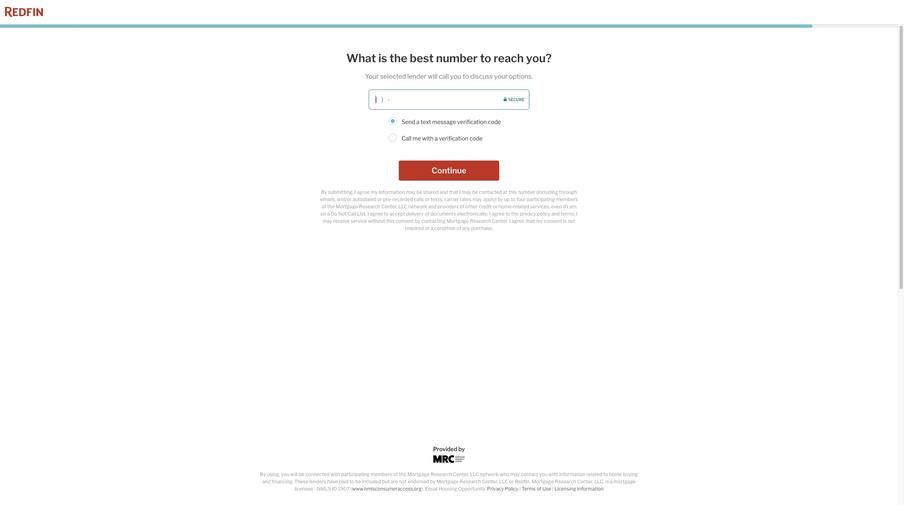 Task type: vqa. For each thing, say whether or not it's contained in the screenshot.
tailor
no



Task type: locate. For each thing, give the bounding box(es) containing it.
option group containing send a text message verification code
[[289, 116, 610, 145]]

center, up information
[[578, 479, 594, 485]]

licensing information link
[[555, 486, 604, 492]]

home-related services link
[[499, 204, 549, 210]]

0 vertical spatial is
[[379, 51, 387, 65]]

mortgage down other
[[447, 218, 469, 224]]

1 vertical spatial the
[[399, 472, 407, 478]]

to up llc.
[[604, 472, 608, 478]]

mortgage up the use
[[532, 479, 554, 485]]

| right the use
[[553, 486, 554, 492]]

1 vertical spatial be
[[356, 479, 361, 485]]

by up equal at bottom left
[[430, 479, 436, 485]]

credit link
[[479, 204, 492, 210]]

0 horizontal spatial or
[[493, 204, 498, 210]]

or inside participating members other credit or home-related services privacy policy
[[493, 204, 498, 210]]

1 horizontal spatial is
[[606, 479, 609, 485]]

1 vertical spatial verification code
[[439, 135, 483, 142]]

will up these
[[291, 472, 298, 478]]

1 vertical spatial a
[[435, 135, 438, 142]]

0 horizontal spatial center,
[[453, 472, 469, 478]]

will
[[428, 73, 438, 80], [291, 472, 298, 478]]

will for what
[[428, 73, 438, 80]]

or
[[493, 204, 498, 210], [509, 479, 514, 485]]

to
[[480, 51, 492, 65], [463, 73, 469, 80], [604, 472, 608, 478], [350, 479, 355, 485]]

1 vertical spatial llc
[[499, 479, 508, 485]]

1 horizontal spatial or
[[509, 479, 514, 485]]

participating
[[527, 196, 556, 202], [341, 472, 370, 478]]

be
[[299, 472, 305, 478], [356, 479, 361, 485]]

your selected lender will call you to discuss your options.
[[365, 73, 533, 80]]

0 vertical spatial or
[[493, 204, 498, 210]]

research down credit
[[470, 218, 491, 224]]

you right contact
[[540, 472, 548, 478]]

related
[[514, 204, 530, 210], [587, 472, 603, 478]]

verification code for call me with a verification code
[[439, 135, 483, 142]]

licensing
[[555, 486, 577, 492]]

1 vertical spatial is
[[606, 479, 609, 485]]

by
[[459, 446, 465, 453], [430, 479, 436, 485]]

1 horizontal spatial related
[[587, 472, 603, 478]]

or inside "by using, you will be connected with participating members of the mortgage research center, llc network who may contact you with information related to home buying and financing. these lenders have paid to be included but are not endorsed by mortgage research center, llc or redfin. mortgage research center, llc. is a mortgage licensee - nmls id 1907 ("
[[509, 479, 514, 485]]

and
[[262, 479, 271, 485]]

0 horizontal spatial be
[[299, 472, 305, 478]]

2 horizontal spatial center,
[[578, 479, 594, 485]]

reach you?
[[494, 51, 552, 65]]

verification code down send a text message verification code
[[439, 135, 483, 142]]

0 vertical spatial participating
[[527, 196, 556, 202]]

is right llc.
[[606, 479, 609, 485]]

of for terms
[[537, 486, 542, 492]]

0 horizontal spatial of
[[393, 472, 398, 478]]

2 vertical spatial a
[[610, 479, 613, 485]]

a
[[417, 118, 420, 125], [435, 135, 438, 142], [610, 479, 613, 485]]

1907
[[338, 486, 350, 492]]

0 vertical spatial verification code
[[458, 118, 501, 125]]

of up are
[[393, 472, 398, 478]]

0 horizontal spatial a
[[417, 118, 420, 125]]

1 horizontal spatial participating
[[527, 196, 556, 202]]

or right credit link
[[493, 204, 498, 210]]

1 horizontal spatial of
[[537, 486, 542, 492]]

opportunity.
[[458, 486, 486, 492]]

1 horizontal spatial members
[[557, 196, 578, 202]]

you up financing.
[[281, 472, 290, 478]]

mortgage research center image
[[434, 456, 465, 463]]

verification code right message
[[458, 118, 501, 125]]

you right the call
[[451, 73, 462, 80]]

message
[[433, 118, 456, 125]]

will for provided
[[291, 472, 298, 478]]

contact
[[521, 472, 539, 478]]

use
[[543, 486, 552, 492]]

0 vertical spatial will
[[428, 73, 438, 80]]

llc
[[470, 472, 479, 478], [499, 479, 508, 485]]

of inside "by using, you will be connected with participating members of the mortgage research center, llc network who may contact you with information related to home buying and financing. these lenders have paid to be included but are not endorsed by mortgage research center, llc or redfin. mortgage research center, llc. is a mortgage licensee - nmls id 1907 ("
[[393, 472, 398, 478]]

0 horizontal spatial is
[[379, 51, 387, 65]]

the
[[390, 51, 408, 65], [399, 472, 407, 478]]

is inside "by using, you will be connected with participating members of the mortgage research center, llc network who may contact you with information related to home buying and financing. these lenders have paid to be included but are not endorsed by mortgage research center, llc or redfin. mortgage research center, llc. is a mortgage licensee - nmls id 1907 ("
[[606, 479, 609, 485]]

0 horizontal spatial members
[[371, 472, 392, 478]]

connected
[[306, 472, 330, 478]]

1 horizontal spatial llc
[[499, 479, 508, 485]]

llc up opportunity.
[[470, 472, 479, 478]]

0 horizontal spatial llc
[[470, 472, 479, 478]]

0 horizontal spatial by
[[430, 479, 436, 485]]

provided by
[[433, 446, 465, 453]]

1 vertical spatial will
[[291, 472, 298, 478]]

1 horizontal spatial with
[[422, 135, 434, 142]]

1 horizontal spatial center,
[[482, 479, 498, 485]]

the up selected
[[390, 51, 408, 65]]

0 horizontal spatial participating
[[341, 472, 370, 478]]

participating up paid at the bottom of the page
[[341, 472, 370, 478]]

information
[[578, 486, 604, 492]]

or up the policy
[[509, 479, 514, 485]]

0 vertical spatial llc
[[470, 472, 479, 478]]

be left included
[[356, 479, 361, 485]]

will left the call
[[428, 73, 438, 80]]

| down redfin.
[[520, 486, 521, 492]]

of left the use
[[537, 486, 542, 492]]

of
[[393, 472, 398, 478], [537, 486, 542, 492]]

0 horizontal spatial you
[[281, 472, 290, 478]]

best
[[410, 51, 434, 65]]

send
[[402, 118, 415, 125]]

included
[[362, 479, 381, 485]]

1 vertical spatial participating
[[341, 472, 370, 478]]

related up "privacy"
[[514, 204, 530, 210]]

related inside "by using, you will be connected with participating members of the mortgage research center, llc network who may contact you with information related to home buying and financing. these lenders have paid to be included but are not endorsed by mortgage research center, llc or redfin. mortgage research center, llc. is a mortgage licensee - nmls id 1907 ("
[[587, 472, 603, 478]]

discuss
[[471, 73, 493, 80]]

privacy policy link
[[487, 486, 519, 492]]

network
[[480, 472, 499, 478]]

terms contacting mortgage research center
[[422, 211, 574, 224]]

1 vertical spatial members
[[371, 472, 392, 478]]

with
[[422, 135, 434, 142], [331, 472, 340, 478], [549, 472, 559, 478]]

with up the use
[[549, 472, 559, 478]]

mortgage inside the terms contacting mortgage research center
[[447, 218, 469, 224]]

members inside participating members other credit or home-related services privacy policy
[[557, 196, 578, 202]]

provided
[[433, 446, 458, 453]]

is up selected
[[379, 51, 387, 65]]

(
[[351, 486, 352, 492]]

who
[[500, 472, 510, 478]]

1 vertical spatial related
[[587, 472, 603, 478]]

participating up services at the right of page
[[527, 196, 556, 202]]

be up these
[[299, 472, 305, 478]]

will inside "by using, you will be connected with participating members of the mortgage research center, llc network who may contact you with information related to home buying and financing. these lenders have paid to be included but are not endorsed by mortgage research center, llc or redfin. mortgage research center, llc. is a mortgage licensee - nmls id 1907 ("
[[291, 472, 298, 478]]

is
[[379, 51, 387, 65], [606, 479, 609, 485]]

0 vertical spatial related
[[514, 204, 530, 210]]

the up not
[[399, 472, 407, 478]]

0 vertical spatial a
[[417, 118, 420, 125]]

members up but at the bottom of the page
[[371, 472, 392, 478]]

0 vertical spatial members
[[557, 196, 578, 202]]

members up terms link
[[557, 196, 578, 202]]

1 horizontal spatial be
[[356, 479, 361, 485]]

center,
[[453, 472, 469, 478], [482, 479, 498, 485], [578, 479, 594, 485]]

verification code
[[458, 118, 501, 125], [439, 135, 483, 142]]

mortgage
[[614, 479, 636, 485]]

mortgage up the housing
[[437, 479, 459, 485]]

your
[[365, 73, 379, 80]]

2 horizontal spatial a
[[610, 479, 613, 485]]

0 horizontal spatial related
[[514, 204, 530, 210]]

0 vertical spatial by
[[459, 446, 465, 453]]

1 vertical spatial by
[[430, 479, 436, 485]]

a down message
[[435, 135, 438, 142]]

mortgage
[[447, 218, 469, 224], [408, 472, 430, 478], [437, 479, 459, 485], [532, 479, 554, 485]]

have
[[327, 479, 338, 485]]

a down home
[[610, 479, 613, 485]]

a left text
[[417, 118, 420, 125]]

members
[[557, 196, 578, 202], [371, 472, 392, 478]]

text
[[421, 118, 431, 125]]

|
[[520, 486, 521, 492], [553, 486, 554, 492]]

center, up opportunity.
[[453, 472, 469, 478]]

research up the housing
[[431, 472, 452, 478]]

center, down network
[[482, 479, 498, 485]]

with inside "option group"
[[422, 135, 434, 142]]

1 vertical spatial or
[[509, 479, 514, 485]]

with up have
[[331, 472, 340, 478]]

you
[[451, 73, 462, 80], [281, 472, 290, 478], [540, 472, 548, 478]]

1 horizontal spatial will
[[428, 73, 438, 80]]

research
[[470, 218, 491, 224], [431, 472, 452, 478], [460, 479, 481, 485], [555, 479, 577, 485]]

llc up privacy policy link on the right of the page
[[499, 479, 508, 485]]

with right the 'me' at the top left of page
[[422, 135, 434, 142]]

0 horizontal spatial |
[[520, 486, 521, 492]]

1 vertical spatial of
[[537, 486, 542, 492]]

center
[[492, 218, 508, 224]]

contacting
[[422, 218, 446, 224]]

option group
[[289, 116, 610, 145]]

by up mortgage research center image at the bottom
[[459, 446, 465, 453]]

lender
[[408, 73, 427, 80]]

information
[[560, 472, 586, 478]]

1 horizontal spatial |
[[553, 486, 554, 492]]

mortgage up endorsed
[[408, 472, 430, 478]]

0 horizontal spatial will
[[291, 472, 298, 478]]

related up llc.
[[587, 472, 603, 478]]

2 horizontal spatial you
[[540, 472, 548, 478]]

0 vertical spatial of
[[393, 472, 398, 478]]

financing.
[[272, 479, 294, 485]]



Task type: describe. For each thing, give the bounding box(es) containing it.
paid
[[339, 479, 349, 485]]

lenders
[[310, 479, 326, 485]]

home-
[[499, 204, 514, 210]]

privacy
[[520, 211, 536, 217]]

to up (
[[350, 479, 355, 485]]

privacy policy link
[[520, 211, 551, 217]]

contacting mortgage research center link
[[422, 218, 508, 224]]

a inside "by using, you will be connected with participating members of the mortgage research center, llc network who may contact you with information related to home buying and financing. these lenders have paid to be included but are not endorsed by mortgage research center, llc or redfin. mortgage research center, llc. is a mortgage licensee - nmls id 1907 ("
[[610, 479, 613, 485]]

but
[[382, 479, 390, 485]]

policy
[[505, 486, 519, 492]]

continue
[[432, 166, 467, 175]]

2 horizontal spatial with
[[549, 472, 559, 478]]

are
[[391, 479, 398, 485]]

research up licensing
[[555, 479, 577, 485]]

id
[[332, 486, 337, 492]]

www.nmlsconsumeraccess.org ). equal housing opportunity. privacy policy | terms of use | licensing information
[[352, 486, 604, 492]]

licensee
[[295, 486, 313, 492]]

).
[[422, 486, 424, 492]]

verification code for send a text message verification code
[[458, 118, 501, 125]]

call
[[402, 135, 412, 142]]

privacy
[[487, 486, 504, 492]]

these
[[295, 479, 309, 485]]

call me with a verification code
[[402, 135, 483, 142]]

the inside "by using, you will be connected with participating members of the mortgage research center, llc network who may contact you with information related to home buying and financing. these lenders have paid to be included but are not endorsed by mortgage research center, llc or redfin. mortgage research center, llc. is a mortgage licensee - nmls id 1907 ("
[[399, 472, 407, 478]]

selected
[[380, 73, 406, 80]]

what is the best number to reach you?
[[347, 51, 552, 65]]

2 | from the left
[[553, 486, 554, 492]]

members inside "by using, you will be connected with participating members of the mortgage research center, llc network who may contact you with information related to home buying and financing. these lenders have paid to be included but are not endorsed by mortgage research center, llc or redfin. mortgage research center, llc. is a mortgage licensee - nmls id 1907 ("
[[371, 472, 392, 478]]

participating inside "by using, you will be connected with participating members of the mortgage research center, llc network who may contact you with information related to home buying and financing. these lenders have paid to be included but are not endorsed by mortgage research center, llc or redfin. mortgage research center, llc. is a mortgage licensee - nmls id 1907 ("
[[341, 472, 370, 478]]

What is the best number to reach you? telephone field
[[369, 89, 530, 110]]

0 vertical spatial be
[[299, 472, 305, 478]]

1 horizontal spatial you
[[451, 73, 462, 80]]

send a text message verification code
[[402, 118, 501, 125]]

home
[[609, 472, 622, 478]]

terms
[[522, 486, 536, 492]]

credit
[[479, 204, 492, 210]]

buying
[[623, 472, 638, 478]]

using,
[[267, 472, 280, 478]]

terms of use link
[[522, 486, 552, 492]]

number
[[436, 51, 478, 65]]

research up opportunity.
[[460, 479, 481, 485]]

nmls
[[317, 486, 331, 492]]

-
[[314, 486, 316, 492]]

llc.
[[595, 479, 605, 485]]

participating members link
[[527, 196, 578, 202]]

terms
[[561, 211, 574, 217]]

housing
[[439, 486, 457, 492]]

other
[[466, 204, 478, 210]]

of for members
[[393, 472, 398, 478]]

www.nmlsconsumeraccess.org
[[352, 486, 422, 492]]

me
[[413, 135, 421, 142]]

may
[[511, 472, 520, 478]]

equal
[[425, 486, 438, 492]]

redfin.
[[515, 479, 531, 485]]

to up discuss
[[480, 51, 492, 65]]

to left discuss
[[463, 73, 469, 80]]

endorsed
[[408, 479, 429, 485]]

call
[[439, 73, 449, 80]]

0 vertical spatial the
[[390, 51, 408, 65]]

not
[[399, 479, 407, 485]]

participating members other credit or home-related services privacy policy
[[466, 196, 578, 217]]

1 | from the left
[[520, 486, 521, 492]]

by using, you will be connected with participating members of the mortgage research center, llc network who may contact you with information related to home buying and financing. these lenders have paid to be included but are not endorsed by mortgage research center, llc or redfin. mortgage research center, llc. is a mortgage licensee - nmls id 1907 (
[[260, 472, 638, 492]]

services
[[531, 204, 549, 210]]

continue button
[[399, 161, 500, 181]]

research inside the terms contacting mortgage research center
[[470, 218, 491, 224]]

participating inside participating members other credit or home-related services privacy policy
[[527, 196, 556, 202]]

0 horizontal spatial with
[[331, 472, 340, 478]]

www.nmlsconsumeraccess.org link
[[352, 486, 422, 492]]

what
[[347, 51, 376, 65]]

your options.
[[494, 73, 533, 80]]

terms link
[[561, 211, 574, 217]]

1 horizontal spatial a
[[435, 135, 438, 142]]

1 horizontal spatial by
[[459, 446, 465, 453]]

related inside participating members other credit or home-related services privacy policy
[[514, 204, 530, 210]]

policy
[[537, 211, 551, 217]]

by inside "by using, you will be connected with participating members of the mortgage research center, llc network who may contact you with information related to home buying and financing. these lenders have paid to be included but are not endorsed by mortgage research center, llc or redfin. mortgage research center, llc. is a mortgage licensee - nmls id 1907 ("
[[430, 479, 436, 485]]

by
[[260, 472, 266, 478]]



